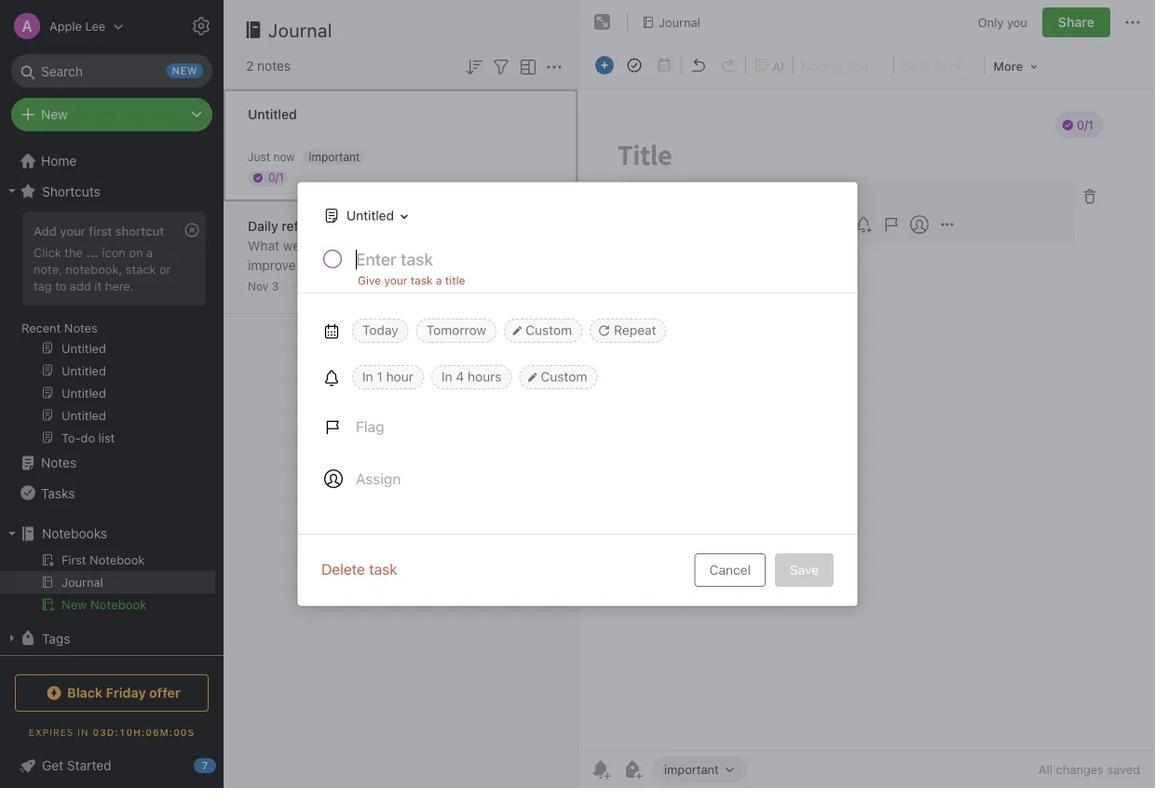 Task type: vqa. For each thing, say whether or not it's contained in the screenshot.
2nd Week from the top
no



Task type: describe. For each thing, give the bounding box(es) containing it.
Note Editor text field
[[579, 89, 1155, 750]]

Go to note or move task field
[[314, 202, 415, 229]]

today button
[[352, 319, 409, 343]]

icon on a note, notebook, stack or tag to add it here.
[[34, 245, 171, 292]]

new notebook
[[61, 598, 147, 612]]

the
[[65, 245, 83, 259]]

recent notes
[[21, 320, 98, 334]]

notebooks
[[42, 526, 107, 541]]

add
[[70, 278, 91, 292]]

new for new
[[41, 107, 68, 122]]

notebook,
[[66, 262, 122, 276]]

more image
[[987, 52, 1045, 78]]

in for in 1 hour
[[362, 369, 373, 384]]

home link
[[0, 146, 224, 176]]

tags
[[42, 630, 70, 646]]

recent
[[21, 320, 61, 334]]

custom for in 4 hours
[[541, 369, 587, 384]]

new notebook button
[[0, 593, 215, 616]]

1 vertical spatial a
[[436, 274, 442, 287]]

went
[[283, 238, 312, 253]]

Enter task text field
[[354, 248, 835, 279]]

2 notes
[[246, 58, 291, 74]]

delete task
[[321, 560, 397, 578]]

3
[[272, 280, 279, 293]]

2 untitled button from the left
[[319, 202, 415, 229]]

new for new notebook
[[61, 598, 87, 612]]

0 vertical spatial task
[[411, 274, 433, 287]]

1
[[377, 369, 383, 384]]

notebook
[[90, 598, 147, 612]]

in
[[77, 727, 89, 737]]

give your task a title
[[358, 274, 465, 287]]

note window element
[[579, 0, 1155, 788]]

insert image
[[591, 52, 619, 78]]

add tag image
[[621, 758, 644, 781]]

give
[[358, 274, 381, 287]]

stack
[[126, 262, 156, 276]]

notebooks link
[[0, 519, 215, 549]]

offer
[[149, 685, 181, 701]]

all changes saved
[[1039, 762, 1140, 776]]

cancel button
[[695, 553, 766, 587]]

daily
[[248, 218, 278, 234]]

shortcuts
[[42, 183, 100, 199]]

task image
[[621, 52, 647, 78]]

new button
[[11, 98, 212, 131]]

expand notebooks image
[[5, 526, 20, 541]]

tomorrow
[[426, 322, 486, 338]]

black
[[67, 685, 103, 701]]

tasks button
[[0, 478, 215, 508]]

on
[[129, 245, 143, 259]]

expand tags image
[[5, 631, 20, 646]]

in for in 4 hours
[[442, 369, 452, 384]]

1 vertical spatial notes
[[41, 455, 77, 470]]

a inside icon on a note, notebook, stack or tag to add it here.
[[146, 245, 153, 259]]

click
[[34, 245, 61, 259]]

heading level image
[[795, 52, 891, 78]]

font family image
[[896, 52, 982, 78]]

settings image
[[190, 15, 212, 37]]

shortcut
[[115, 224, 164, 238]]

click the ...
[[34, 245, 99, 259]]

here.
[[105, 278, 134, 292]]

important button
[[653, 756, 748, 783]]

add your first shortcut
[[34, 224, 164, 238]]

untitled inside button
[[347, 208, 394, 223]]

tag
[[34, 278, 52, 292]]

friday
[[106, 685, 146, 701]]

shortcuts button
[[0, 176, 215, 206]]

group containing add your first shortcut
[[0, 206, 215, 456]]

black friday offer
[[67, 685, 181, 701]]

daily reflection what went well? what didn't go well? what can i improve on? nov 3
[[248, 218, 538, 293]]

didn't
[[384, 238, 419, 253]]

improve
[[248, 258, 296, 273]]

journal button
[[635, 9, 707, 35]]

all
[[1039, 762, 1053, 776]]

title
[[445, 274, 465, 287]]

tree containing home
[[0, 146, 224, 724]]

now
[[273, 150, 295, 163]]

notes inside group
[[64, 320, 98, 334]]

repeat
[[614, 322, 656, 338]]

changes
[[1056, 762, 1104, 776]]

you
[[1007, 15, 1027, 29]]

your for task
[[384, 274, 407, 287]]

can
[[510, 238, 532, 253]]

notes link
[[0, 448, 215, 478]]

to
[[55, 278, 66, 292]]

your for first
[[60, 224, 86, 238]]

in 1 hour button
[[352, 365, 424, 389]]

only you
[[978, 15, 1027, 29]]

delete task link
[[321, 558, 397, 580]]

custom button for in 4 hours
[[519, 365, 598, 389]]

4
[[456, 369, 464, 384]]



Task type: locate. For each thing, give the bounding box(es) containing it.
1 horizontal spatial untitled
[[347, 208, 394, 223]]

save
[[790, 562, 819, 578]]

home
[[41, 153, 77, 169]]

1 horizontal spatial your
[[384, 274, 407, 287]]

journal up notes
[[268, 19, 333, 41]]

notes right recent
[[64, 320, 98, 334]]

undo image
[[686, 52, 712, 78]]

untitled button
[[314, 202, 415, 229], [319, 202, 415, 229]]

journal inside 'button'
[[659, 15, 700, 29]]

1 vertical spatial task
[[369, 560, 397, 578]]

...
[[86, 245, 99, 259]]

tomorrow button
[[416, 319, 497, 343]]

0 vertical spatial your
[[60, 224, 86, 238]]

new notebook group
[[0, 549, 215, 623]]

custom left repeat button
[[526, 322, 572, 338]]

tags button
[[0, 623, 215, 653]]

hour
[[386, 369, 414, 384]]

save button
[[775, 553, 834, 587]]

1 vertical spatial untitled
[[347, 208, 394, 223]]

your
[[60, 224, 86, 238], [384, 274, 407, 287]]

1 horizontal spatial well?
[[441, 238, 471, 253]]

custom button
[[504, 319, 582, 343], [519, 365, 598, 389]]

share button
[[1042, 7, 1110, 37]]

add
[[34, 224, 57, 238]]

cancel
[[709, 562, 751, 578]]

0 vertical spatial new
[[41, 107, 68, 122]]

in 1 hour
[[362, 369, 414, 384]]

only
[[978, 15, 1004, 29]]

important
[[309, 150, 360, 163], [664, 762, 719, 776]]

0 horizontal spatial your
[[60, 224, 86, 238]]

0 vertical spatial important
[[309, 150, 360, 163]]

0 vertical spatial notes
[[64, 320, 98, 334]]

add a reminder image
[[590, 758, 612, 781]]

1 horizontal spatial a
[[436, 274, 442, 287]]

expand note image
[[592, 11, 614, 34]]

2 horizontal spatial what
[[475, 238, 506, 253]]

what
[[248, 238, 279, 253], [349, 238, 381, 253], [475, 238, 506, 253]]

1 horizontal spatial in
[[442, 369, 452, 384]]

2 well? from the left
[[441, 238, 471, 253]]

task right delete
[[369, 560, 397, 578]]

0 vertical spatial untitled
[[248, 107, 297, 122]]

a left title
[[436, 274, 442, 287]]

well? right go
[[441, 238, 471, 253]]

0 horizontal spatial important
[[309, 150, 360, 163]]

0 vertical spatial custom
[[526, 322, 572, 338]]

2
[[246, 58, 254, 74]]

0 vertical spatial custom button
[[504, 319, 582, 343]]

well? down reflection
[[316, 238, 345, 253]]

custom
[[526, 322, 572, 338], [541, 369, 587, 384]]

assign button
[[313, 456, 412, 501]]

journal inside note list element
[[268, 19, 333, 41]]

0/1
[[268, 171, 284, 184]]

what down daily on the top of the page
[[248, 238, 279, 253]]

0 horizontal spatial well?
[[316, 238, 345, 253]]

on?
[[299, 258, 321, 273]]

in 4 hours button
[[431, 365, 512, 389]]

1 in from the left
[[362, 369, 373, 384]]

custom button for tomorrow
[[504, 319, 582, 343]]

1 vertical spatial custom button
[[519, 365, 598, 389]]

first
[[89, 224, 112, 238]]

just
[[248, 150, 270, 163]]

new up tags
[[61, 598, 87, 612]]

0 horizontal spatial what
[[248, 238, 279, 253]]

nov
[[248, 280, 269, 293]]

1 vertical spatial custom
[[541, 369, 587, 384]]

new
[[41, 107, 68, 122], [61, 598, 87, 612]]

note list element
[[224, 0, 579, 788]]

1 what from the left
[[248, 238, 279, 253]]

0 horizontal spatial untitled
[[248, 107, 297, 122]]

important right now
[[309, 150, 360, 163]]

1 vertical spatial your
[[384, 274, 407, 287]]

custom for tomorrow
[[526, 322, 572, 338]]

black friday offer button
[[15, 674, 209, 712]]

tasks
[[41, 485, 75, 500]]

hours
[[468, 369, 502, 384]]

task
[[411, 274, 433, 287], [369, 560, 397, 578]]

important inside note list element
[[309, 150, 360, 163]]

Search text field
[[24, 54, 199, 88]]

a right on
[[146, 245, 153, 259]]

what down untitled field
[[349, 238, 381, 253]]

well?
[[316, 238, 345, 253], [441, 238, 471, 253]]

custom button right hours
[[519, 365, 598, 389]]

1 untitled button from the left
[[314, 202, 415, 229]]

custom right hours
[[541, 369, 587, 384]]

notes up tasks at the left bottom
[[41, 455, 77, 470]]

your up "the"
[[60, 224, 86, 238]]

notes
[[64, 320, 98, 334], [41, 455, 77, 470]]

expires in 03d:10h:05m:59s
[[29, 727, 195, 737]]

2 what from the left
[[349, 238, 381, 253]]

1 horizontal spatial what
[[349, 238, 381, 253]]

untitled
[[248, 107, 297, 122], [347, 208, 394, 223]]

important inside button
[[664, 762, 719, 776]]

just now
[[248, 150, 295, 163]]

note,
[[34, 262, 62, 276]]

in 4 hours
[[442, 369, 502, 384]]

reflection
[[282, 218, 341, 234]]

1 horizontal spatial task
[[411, 274, 433, 287]]

share
[[1058, 14, 1095, 30]]

your right give
[[384, 274, 407, 287]]

delete
[[321, 560, 365, 578]]

untitled up just now
[[248, 107, 297, 122]]

task left title
[[411, 274, 433, 287]]

saved
[[1107, 762, 1140, 776]]

go
[[422, 238, 438, 253]]

0 vertical spatial a
[[146, 245, 153, 259]]

repeat button
[[590, 319, 667, 343]]

your inside group
[[60, 224, 86, 238]]

notes
[[257, 58, 291, 74]]

cell
[[0, 571, 215, 593]]

assign
[[356, 470, 401, 488]]

journal up the undo icon
[[659, 15, 700, 29]]

in left 1
[[362, 369, 373, 384]]

or
[[159, 262, 171, 276]]

tree
[[0, 146, 224, 724]]

important right add tag icon
[[664, 762, 719, 776]]

what left can
[[475, 238, 506, 253]]

i
[[535, 238, 538, 253]]

new inside button
[[61, 598, 87, 612]]

None search field
[[24, 54, 199, 88]]

1 vertical spatial new
[[61, 598, 87, 612]]

group
[[0, 206, 215, 456]]

0 horizontal spatial journal
[[268, 19, 333, 41]]

untitled inside note list element
[[248, 107, 297, 122]]

1 horizontal spatial journal
[[659, 15, 700, 29]]

new inside popup button
[[41, 107, 68, 122]]

in left 4
[[442, 369, 452, 384]]

expires
[[29, 727, 74, 737]]

03d:10h:05m:59s
[[93, 727, 195, 737]]

today
[[362, 322, 398, 338]]

new up home
[[41, 107, 68, 122]]

2 in from the left
[[442, 369, 452, 384]]

3 what from the left
[[475, 238, 506, 253]]

it
[[94, 278, 102, 292]]

0 horizontal spatial in
[[362, 369, 373, 384]]

untitled up didn't
[[347, 208, 394, 223]]

1 vertical spatial important
[[664, 762, 719, 776]]

0 horizontal spatial a
[[146, 245, 153, 259]]

flag
[[356, 418, 384, 436]]

1 well? from the left
[[316, 238, 345, 253]]

0 horizontal spatial task
[[369, 560, 397, 578]]

custom button down enter task 'text box'
[[504, 319, 582, 343]]

1 horizontal spatial important
[[664, 762, 719, 776]]



